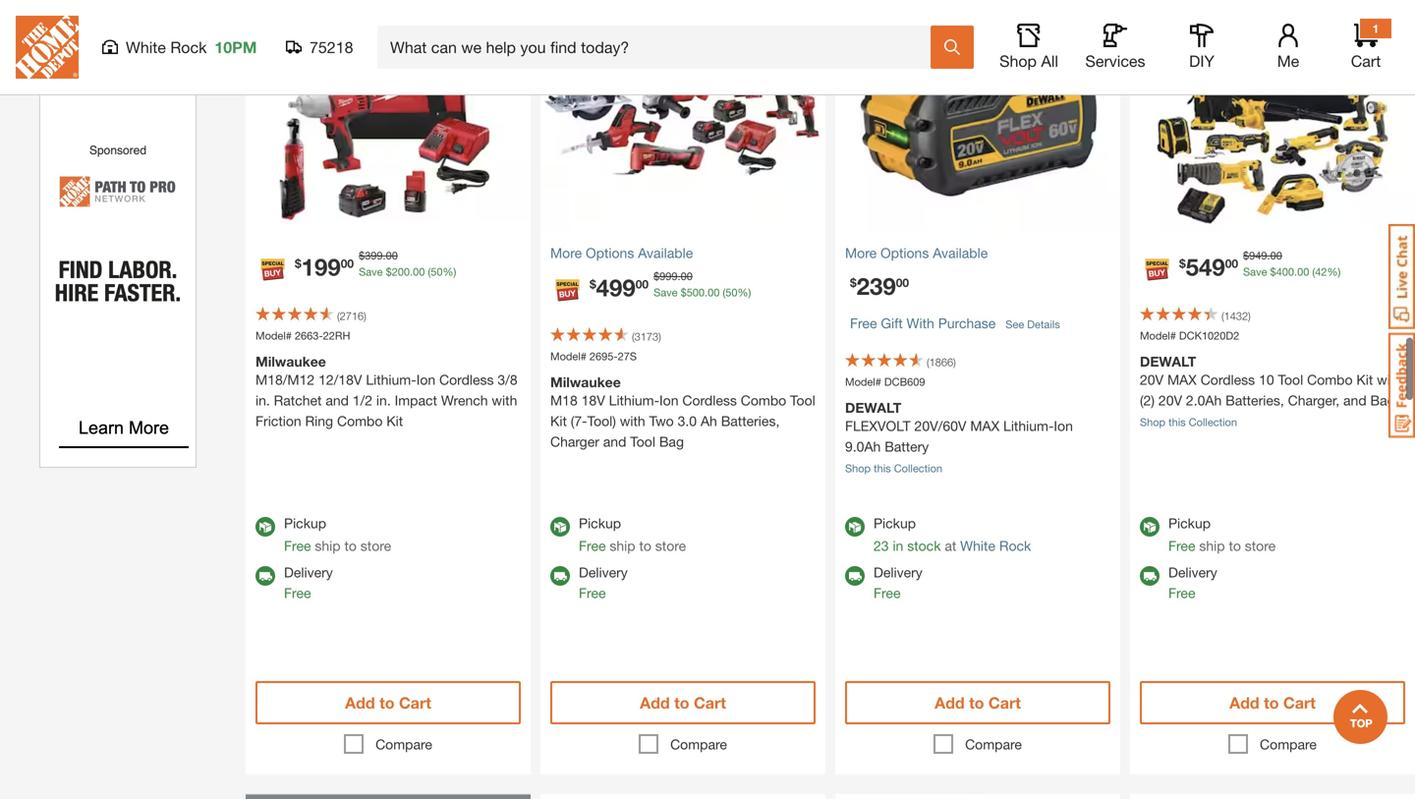 Task type: describe. For each thing, give the bounding box(es) containing it.
$ for 999
[[654, 270, 660, 283]]

dewalt 20v max cordless 10 tool combo kit with (2) 20v 2.0ah batteries, charger, and bag shop this collection
[[1140, 353, 1403, 428]]

$ 239 00
[[850, 272, 909, 300]]

and inside milwaukee m18 18v lithium-ion cordless combo tool kit (7-tool) with two 3.0 ah batteries, charger and tool bag
[[603, 433, 626, 450]]

add for available shipping image for pickup 23 in stock at white rock
[[935, 693, 965, 712]]

50 for 499
[[726, 286, 738, 299]]

What can we help you find today? search field
[[390, 27, 930, 68]]

$ 499 00
[[590, 273, 649, 301]]

499
[[596, 273, 636, 301]]

ship for 199
[[315, 538, 341, 554]]

ah
[[701, 413, 717, 429]]

dcb609
[[885, 375, 925, 388]]

store for 199
[[361, 538, 391, 554]]

more options available link for 00
[[550, 243, 816, 263]]

500
[[687, 286, 705, 299]]

ion for two
[[660, 392, 679, 408]]

999
[[660, 270, 678, 283]]

combo for cordless
[[741, 392, 786, 408]]

1 in. from the left
[[256, 392, 270, 408]]

$ 999 . 00 save $ 500 . 00 ( 50 %)
[[654, 270, 751, 299]]

model# 2695-27s
[[550, 350, 637, 363]]

ion for impact
[[416, 371, 436, 388]]

cordless inside dewalt 20v max cordless 10 tool combo kit with (2) 20v 2.0ah batteries, charger, and bag shop this collection
[[1201, 371, 1255, 388]]

see details button
[[1006, 307, 1060, 343]]

see
[[1006, 318, 1024, 331]]

$ for 199
[[295, 256, 301, 270]]

milwaukee m18/m12 12/18v lithium-ion cordless 3/8 in. ratchet and 1/2 in. impact wrench with friction ring combo kit
[[256, 353, 518, 429]]

add to cart button for 199's available shipping icon
[[256, 681, 521, 724]]

9.0ah
[[845, 438, 881, 455]]

) for ( 1432 )
[[1248, 310, 1251, 322]]

with inside milwaukee m18 18v lithium-ion cordless combo tool kit (7-tool) with two 3.0 ah batteries, charger and tool bag
[[620, 413, 645, 429]]

75218
[[310, 38, 353, 57]]

tool)
[[587, 413, 616, 429]]

model# dck1020d2
[[1140, 329, 1240, 342]]

$ for 549
[[1179, 256, 1186, 270]]

m18/m12
[[256, 371, 315, 388]]

00 left 42 on the top right of page
[[1297, 265, 1310, 278]]

dewalt flexvolt 20v/60v max lithium-ion 9.0ah battery shop this collection
[[845, 400, 1073, 475]]

and inside milwaukee m18/m12 12/18v lithium-ion cordless 3/8 in. ratchet and 1/2 in. impact wrench with friction ring combo kit
[[326, 392, 349, 408]]

549
[[1186, 253, 1225, 281]]

me
[[1277, 52, 1300, 70]]

flexvolt 20v/60v max lithium-ion 9.0ah battery image
[[835, 0, 1120, 233]]

tool inside dewalt 20v max cordless 10 tool combo kit with (2) 20v 2.0ah batteries, charger, and bag shop this collection
[[1278, 371, 1304, 388]]

shop inside shop all button
[[1000, 52, 1037, 70]]

flexvolt
[[845, 418, 911, 434]]

save for 199
[[359, 265, 383, 278]]

20v/60v
[[915, 418, 967, 434]]

2 vertical spatial tool
[[630, 433, 656, 450]]

$ for 949
[[1243, 249, 1249, 262]]

details
[[1027, 318, 1060, 331]]

( 2716 )
[[337, 310, 366, 322]]

kit inside dewalt 20v max cordless 10 tool combo kit with (2) 20v 2.0ah batteries, charger, and bag shop this collection
[[1357, 371, 1373, 388]]

delivery for flexvolt 20v/60v max lithium-ion 9.0ah battery image
[[874, 564, 923, 580]]

white rock link
[[960, 538, 1031, 554]]

friction
[[256, 413, 301, 429]]

available shipping image for 199
[[256, 566, 275, 586]]

gift
[[881, 315, 903, 331]]

( 3173 )
[[632, 330, 661, 343]]

services button
[[1084, 24, 1147, 71]]

cordless for m18/m12 12/18v lithium-ion cordless 3/8 in. ratchet and 1/2 in. impact wrench with friction ring combo kit
[[439, 371, 494, 388]]

) for ( 2716 )
[[364, 310, 366, 322]]

$ 399 . 00 save $ 200 . 00 ( 50 %)
[[359, 249, 456, 278]]

pickup for "m18/m12 12/18v lithium-ion cordless 3/8 in. ratchet and 1/2 in. impact wrench with friction ring combo kit" image
[[284, 515, 326, 531]]

( inside $ 399 . 00 save $ 200 . 00 ( 50 %)
[[428, 265, 431, 278]]

and inside dewalt 20v max cordless 10 tool combo kit with (2) 20v 2.0ah batteries, charger, and bag shop this collection
[[1344, 392, 1367, 408]]

23
[[874, 538, 889, 554]]

model# for model# dcb609
[[845, 375, 882, 388]]

200
[[392, 265, 410, 278]]

save for 549
[[1243, 265, 1267, 278]]

lithium- inside dewalt flexvolt 20v/60v max lithium-ion 9.0ah battery shop this collection
[[1004, 418, 1054, 434]]

cart 1
[[1351, 22, 1381, 70]]

available for purchase
[[933, 245, 988, 261]]

pickup free ship to store for 199
[[284, 515, 391, 554]]

collection inside dewalt 20v max cordless 10 tool combo kit with (2) 20v 2.0ah batteries, charger, and bag shop this collection
[[1189, 416, 1237, 428]]

bag inside dewalt 20v max cordless 10 tool combo kit with (2) 20v 2.0ah batteries, charger, and bag shop this collection
[[1371, 392, 1395, 408]]

milwaukee for m18
[[550, 374, 621, 390]]

3173
[[635, 330, 659, 343]]

400
[[1276, 265, 1294, 278]]

rock inside pickup 23 in stock at white rock
[[999, 538, 1031, 554]]

add for pickup free ship to store's available shipping image
[[640, 693, 670, 712]]

add to cart for m18 18v lithium-ion cordless combo tool kit (7-tool) with two 3.0 ah batteries, charger and tool bag image at the top available for pickup icon
[[640, 693, 726, 712]]

add for available shipping icon for 549
[[1230, 693, 1260, 712]]

delivery for m18 18v lithium-ion cordless combo tool kit (7-tool) with two 3.0 ah batteries, charger and tool bag image at the top
[[579, 564, 628, 580]]

2695-
[[590, 350, 618, 363]]

shop inside dewalt flexvolt 20v/60v max lithium-ion 9.0ah battery shop this collection
[[845, 462, 871, 475]]

delivery for "m18/m12 12/18v lithium-ion cordless 3/8 in. ratchet and 1/2 in. impact wrench with friction ring combo kit" image
[[284, 564, 333, 580]]

) for ( 1866 )
[[954, 356, 956, 369]]

model# 2663-22rh
[[256, 329, 350, 342]]

1 horizontal spatial tool
[[790, 392, 816, 408]]

0 horizontal spatial white
[[126, 38, 166, 57]]

white inside pickup 23 in stock at white rock
[[960, 538, 996, 554]]

(2)
[[1140, 392, 1155, 408]]

model# dcb609
[[845, 375, 925, 388]]

12/18v
[[319, 371, 362, 388]]

1866
[[929, 356, 954, 369]]

available shipping image for 549
[[1140, 566, 1160, 586]]

add for 199's available shipping icon
[[345, 693, 375, 712]]

milwaukee for m18/m12
[[256, 353, 326, 370]]

kit inside milwaukee m18/m12 12/18v lithium-ion cordless 3/8 in. ratchet and 1/2 in. impact wrench with friction ring combo kit
[[387, 413, 403, 429]]

10
[[1259, 371, 1274, 388]]

more options available for gift
[[845, 245, 988, 261]]

shop this collection link for 20v
[[1140, 416, 1237, 428]]

$ 949 . 00 save $ 400 . 00 ( 42 %)
[[1243, 249, 1341, 278]]

shop all button
[[998, 24, 1061, 71]]

battery
[[885, 438, 929, 455]]

batteries, inside milwaukee m18 18v lithium-ion cordless combo tool kit (7-tool) with two 3.0 ah batteries, charger and tool bag
[[721, 413, 780, 429]]

delivery free for available for pickup image related to free
[[1169, 564, 1218, 601]]

this inside dewalt flexvolt 20v/60v max lithium-ion 9.0ah battery shop this collection
[[874, 462, 891, 475]]

all
[[1041, 52, 1058, 70]]

$ 199 00
[[295, 253, 354, 281]]

( inside the $ 999 . 00 save $ 500 . 00 ( 50 %)
[[723, 286, 726, 299]]

milwaukee m18 18v lithium-ion cordless combo tool kit (7-tool) with two 3.0 ah batteries, charger and tool bag
[[550, 374, 816, 450]]

purchase
[[938, 315, 996, 331]]

$ for 239
[[850, 276, 857, 289]]

$ for 499
[[590, 277, 596, 291]]

pickup 23 in stock at white rock
[[874, 515, 1031, 554]]

available shipping image for pickup 23 in stock at white rock
[[845, 566, 865, 586]]

27s
[[618, 350, 637, 363]]

with inside dewalt 20v max cordless 10 tool combo kit with (2) 20v 2.0ah batteries, charger, and bag shop this collection
[[1377, 371, 1403, 388]]

kit inside milwaukee m18 18v lithium-ion cordless combo tool kit (7-tool) with two 3.0 ah batteries, charger and tool bag
[[550, 413, 567, 429]]

model# for model# 2695-27s
[[550, 350, 587, 363]]

2 pickup free ship to store from the left
[[579, 515, 686, 554]]

$ 549 00
[[1179, 253, 1238, 281]]

available for pickup image for m18 18v lithium-ion cordless combo tool kit (7-tool) with two 3.0 ah batteries, charger and tool bag image at the top
[[550, 517, 570, 537]]

3/8
[[498, 371, 518, 388]]

( 1866 )
[[927, 356, 956, 369]]

42
[[1315, 265, 1327, 278]]

dewalt for flexvolt
[[845, 400, 902, 416]]

75218 button
[[286, 37, 354, 57]]

00 right 949
[[1270, 249, 1282, 262]]

2.0ah
[[1186, 392, 1222, 408]]

1432
[[1224, 310, 1248, 322]]

%) for 499
[[738, 286, 751, 299]]

delivery free for m18 18v lithium-ion cordless combo tool kit (7-tool) with two 3.0 ah batteries, charger and tool bag image at the top available for pickup icon
[[579, 564, 628, 601]]

with
[[907, 315, 935, 331]]

available shipping image for pickup free ship to store
[[550, 566, 570, 586]]

stock
[[907, 538, 941, 554]]

compare for flexvolt 20v/60v max lithium-ion 9.0ah battery image
[[965, 736, 1022, 752]]

3.0
[[678, 413, 697, 429]]

( inside $ 949 . 00 save $ 400 . 00 ( 42 %)
[[1313, 265, 1315, 278]]

available for 00
[[638, 245, 693, 261]]

delivery for 20v max cordless 10 tool combo kit with (2) 20v 2.0ah batteries, charger, and bag image
[[1169, 564, 1218, 580]]

compare for m18 18v lithium-ion cordless combo tool kit (7-tool) with two 3.0 ah batteries, charger and tool bag image at the top
[[670, 736, 727, 752]]

cart for 20v max cordless 10 tool combo kit with (2) 20v 2.0ah batteries, charger, and bag image
[[1284, 693, 1316, 712]]

0 horizontal spatial rock
[[170, 38, 207, 57]]

949
[[1249, 249, 1267, 262]]

add to cart for available for pickup image associated with 23 in stock
[[935, 693, 1021, 712]]

max inside dewalt flexvolt 20v/60v max lithium-ion 9.0ah battery shop this collection
[[970, 418, 1000, 434]]

two
[[649, 413, 674, 429]]

add to cart button for available shipping icon for 549
[[1140, 681, 1405, 724]]

live chat image
[[1389, 224, 1415, 329]]



Task type: vqa. For each thing, say whether or not it's contained in the screenshot.
the topmost DEWALT
yes



Task type: locate. For each thing, give the bounding box(es) containing it.
more options available link for purchase
[[845, 243, 1111, 263]]

combo inside milwaukee m18 18v lithium-ion cordless combo tool kit (7-tool) with two 3.0 ah batteries, charger and tool bag
[[741, 392, 786, 408]]

1 available for pickup image from the left
[[256, 517, 275, 537]]

pickup inside pickup 23 in stock at white rock
[[874, 515, 916, 531]]

rock right the at
[[999, 538, 1031, 554]]

model# left dcb609
[[845, 375, 882, 388]]

this inside dewalt 20v max cordless 10 tool combo kit with (2) 20v 2.0ah batteries, charger, and bag shop this collection
[[1169, 416, 1186, 428]]

1 vertical spatial tool
[[790, 392, 816, 408]]

collection
[[1189, 416, 1237, 428], [894, 462, 943, 475]]

in. right 1/2
[[376, 392, 391, 408]]

combo for tool
[[1307, 371, 1353, 388]]

( up dck1020d2
[[1222, 310, 1224, 322]]

ratchet
[[274, 392, 322, 408]]

239
[[857, 272, 896, 300]]

1 horizontal spatial more
[[845, 245, 877, 261]]

m18
[[550, 392, 578, 408]]

ship for 549
[[1199, 538, 1225, 554]]

0 horizontal spatial more options available link
[[550, 243, 816, 263]]

charger
[[550, 433, 599, 450]]

)
[[364, 310, 366, 322], [1248, 310, 1251, 322], [659, 330, 661, 343], [954, 356, 956, 369]]

save down 949
[[1243, 265, 1267, 278]]

2 horizontal spatial lithium-
[[1004, 418, 1054, 434]]

milwaukee inside milwaukee m18 18v lithium-ion cordless combo tool kit (7-tool) with two 3.0 ah batteries, charger and tool bag
[[550, 374, 621, 390]]

3 delivery free from the left
[[874, 564, 923, 601]]

me button
[[1257, 24, 1320, 71]]

0 horizontal spatial ion
[[416, 371, 436, 388]]

1 pickup from the left
[[284, 515, 326, 531]]

%) inside $ 399 . 00 save $ 200 . 00 ( 50 %)
[[443, 265, 456, 278]]

1 horizontal spatial available for pickup image
[[1140, 517, 1160, 537]]

cordless inside milwaukee m18/m12 12/18v lithium-ion cordless 3/8 in. ratchet and 1/2 in. impact wrench with friction ring combo kit
[[439, 371, 494, 388]]

store
[[361, 538, 391, 554], [655, 538, 686, 554], [1245, 538, 1276, 554]]

$
[[359, 249, 365, 262], [1243, 249, 1249, 262], [295, 256, 301, 270], [1179, 256, 1186, 270], [386, 265, 392, 278], [1270, 265, 1276, 278], [654, 270, 660, 283], [850, 276, 857, 289], [590, 277, 596, 291], [681, 286, 687, 299]]

wrench
[[441, 392, 488, 408]]

dck1020d2
[[1179, 329, 1240, 342]]

0 vertical spatial rock
[[170, 38, 207, 57]]

2 add to cart button from the left
[[550, 681, 816, 724]]

1 horizontal spatial cordless
[[682, 392, 737, 408]]

lithium- for in.
[[366, 371, 416, 388]]

0 horizontal spatial available shipping image
[[256, 566, 275, 586]]

2 delivery free from the left
[[579, 564, 628, 601]]

save inside $ 949 . 00 save $ 400 . 00 ( 42 %)
[[1243, 265, 1267, 278]]

0 horizontal spatial max
[[970, 418, 1000, 434]]

shop down 9.0ah
[[845, 462, 871, 475]]

more options available for 999
[[550, 245, 693, 261]]

pickup free ship to store for 549
[[1169, 515, 1276, 554]]

more options available up $ 499 00 on the left top of page
[[550, 245, 693, 261]]

available for pickup image
[[256, 517, 275, 537], [550, 517, 570, 537]]

2663-
[[295, 329, 323, 342]]

0 horizontal spatial available for pickup image
[[256, 517, 275, 537]]

m18 18v lithium-ion cordless combo tool kit (7-tool) with two 3.0 ah batteries, charger and tool bag image
[[541, 0, 826, 233]]

2 available from the left
[[933, 245, 988, 261]]

store for 549
[[1245, 538, 1276, 554]]

1 vertical spatial max
[[970, 418, 1000, 434]]

2 more options available from the left
[[845, 245, 988, 261]]

model#
[[256, 329, 292, 342], [1140, 329, 1176, 342], [550, 350, 587, 363], [845, 375, 882, 388]]

ion inside milwaukee m18 18v lithium-ion cordless combo tool kit (7-tool) with two 3.0 ah batteries, charger and tool bag
[[660, 392, 679, 408]]

$ inside "$ 239 00"
[[850, 276, 857, 289]]

3 add to cart button from the left
[[845, 681, 1111, 724]]

( right the 200 at top left
[[428, 265, 431, 278]]

1 delivery from the left
[[284, 564, 333, 580]]

1 horizontal spatial 50
[[726, 286, 738, 299]]

0 horizontal spatial shop
[[845, 462, 871, 475]]

1 more options available from the left
[[550, 245, 693, 261]]

ion
[[416, 371, 436, 388], [660, 392, 679, 408], [1054, 418, 1073, 434]]

batteries, inside dewalt 20v max cordless 10 tool combo kit with (2) 20v 2.0ah batteries, charger, and bag shop this collection
[[1226, 392, 1284, 408]]

bag
[[1371, 392, 1395, 408], [659, 433, 684, 450]]

2 options from the left
[[881, 245, 929, 261]]

0 vertical spatial shop this collection link
[[1140, 416, 1237, 428]]

available up 999
[[638, 245, 693, 261]]

dewalt inside dewalt 20v max cordless 10 tool combo kit with (2) 20v 2.0ah batteries, charger, and bag shop this collection
[[1140, 353, 1196, 370]]

feedback link image
[[1389, 332, 1415, 438]]

add
[[345, 693, 375, 712], [640, 693, 670, 712], [935, 693, 965, 712], [1230, 693, 1260, 712]]

( up 22rh
[[337, 310, 340, 322]]

1 vertical spatial rock
[[999, 538, 1031, 554]]

2 vertical spatial lithium-
[[1004, 418, 1054, 434]]

3 pickup from the left
[[874, 515, 916, 531]]

1 delivery free from the left
[[284, 564, 333, 601]]

1 store from the left
[[361, 538, 391, 554]]

more options available up "$ 239 00"
[[845, 245, 988, 261]]

max up 2.0ah
[[1168, 371, 1197, 388]]

2 more from the left
[[845, 245, 877, 261]]

1 available shipping image from the left
[[550, 566, 570, 586]]

lithium- up 'two'
[[609, 392, 660, 408]]

1 vertical spatial milwaukee
[[550, 374, 621, 390]]

1 available from the left
[[638, 245, 693, 261]]

lithium- inside milwaukee m18/m12 12/18v lithium-ion cordless 3/8 in. ratchet and 1/2 in. impact wrench with friction ring combo kit
[[366, 371, 416, 388]]

0 horizontal spatial collection
[[894, 462, 943, 475]]

white right the at
[[960, 538, 996, 554]]

delivery
[[284, 564, 333, 580], [579, 564, 628, 580], [874, 564, 923, 580], [1169, 564, 1218, 580]]

00 inside $ 499 00
[[636, 277, 649, 291]]

1 available shipping image from the left
[[256, 566, 275, 586]]

1 vertical spatial bag
[[659, 433, 684, 450]]

( right 400
[[1313, 265, 1315, 278]]

0 horizontal spatial store
[[361, 538, 391, 554]]

cordless inside milwaukee m18 18v lithium-ion cordless combo tool kit (7-tool) with two 3.0 ah batteries, charger and tool bag
[[682, 392, 737, 408]]

pickup for flexvolt 20v/60v max lithium-ion 9.0ah battery image
[[874, 515, 916, 531]]

.
[[383, 249, 386, 262], [1267, 249, 1270, 262], [410, 265, 413, 278], [1294, 265, 1297, 278], [678, 270, 681, 283], [705, 286, 708, 299]]

rock left 10pm
[[170, 38, 207, 57]]

%) inside the $ 999 . 00 save $ 500 . 00 ( 50 %)
[[738, 286, 751, 299]]

( right 500 on the top left of page
[[723, 286, 726, 299]]

0 horizontal spatial pickup free ship to store
[[284, 515, 391, 554]]

ion inside milwaukee m18/m12 12/18v lithium-ion cordless 3/8 in. ratchet and 1/2 in. impact wrench with friction ring combo kit
[[416, 371, 436, 388]]

shop
[[1000, 52, 1037, 70], [1140, 416, 1166, 428], [845, 462, 871, 475]]

shop this collection link for collection
[[845, 462, 943, 475]]

%) right 400
[[1327, 265, 1341, 278]]

1/2
[[353, 392, 373, 408]]

save for 499
[[654, 286, 678, 299]]

00 inside "$ 239 00"
[[896, 276, 909, 289]]

1 vertical spatial 20v
[[1159, 392, 1182, 408]]

%) right the 200 at top left
[[443, 265, 456, 278]]

0 vertical spatial 20v
[[1140, 371, 1164, 388]]

22rh
[[323, 329, 350, 342]]

this down model# dck1020d2
[[1169, 416, 1186, 428]]

dewalt for 20v
[[1140, 353, 1196, 370]]

2 horizontal spatial shop
[[1140, 416, 1166, 428]]

2 available shipping image from the left
[[1140, 566, 1160, 586]]

( 1432 )
[[1222, 310, 1251, 322]]

rock
[[170, 38, 207, 57], [999, 538, 1031, 554]]

diy button
[[1171, 24, 1234, 71]]

0 horizontal spatial shop this collection link
[[845, 462, 943, 475]]

1 horizontal spatial with
[[620, 413, 645, 429]]

shop this collection link down 2.0ah
[[1140, 416, 1237, 428]]

bag inside milwaukee m18 18v lithium-ion cordless combo tool kit (7-tool) with two 3.0 ah batteries, charger and tool bag
[[659, 433, 684, 450]]

20v max cordless 10 tool combo kit with (2) 20v 2.0ah batteries, charger, and bag image
[[1130, 0, 1415, 233]]

2 vertical spatial shop
[[845, 462, 871, 475]]

3 store from the left
[[1245, 538, 1276, 554]]

compare for 20v max cordless 10 tool combo kit with (2) 20v 2.0ah batteries, charger, and bag image
[[1260, 736, 1317, 752]]

lithium- inside milwaukee m18 18v lithium-ion cordless combo tool kit (7-tool) with two 3.0 ah batteries, charger and tool bag
[[609, 392, 660, 408]]

0 vertical spatial batteries,
[[1226, 392, 1284, 408]]

%) for 549
[[1327, 265, 1341, 278]]

available up free gift with purchase see details
[[933, 245, 988, 261]]

00 right 399
[[386, 249, 398, 262]]

impact
[[395, 392, 437, 408]]

1 vertical spatial lithium-
[[609, 392, 660, 408]]

1 more options available link from the left
[[550, 243, 816, 263]]

delivery free for available for pickup image associated with 23 in stock
[[874, 564, 923, 601]]

0 horizontal spatial this
[[874, 462, 891, 475]]

white rock 10pm
[[126, 38, 257, 57]]

50
[[431, 265, 443, 278], [726, 286, 738, 299]]

batteries, down 10
[[1226, 392, 1284, 408]]

50 for 199
[[431, 265, 443, 278]]

0 horizontal spatial dewalt
[[845, 400, 902, 416]]

free gift with purchase see details
[[850, 315, 1060, 331]]

( down free gift with purchase button
[[927, 356, 929, 369]]

batteries, right "ah"
[[721, 413, 780, 429]]

1 horizontal spatial ship
[[610, 538, 635, 554]]

0 horizontal spatial save
[[359, 265, 383, 278]]

collection down 'battery'
[[894, 462, 943, 475]]

options for 999
[[586, 245, 634, 261]]

0 vertical spatial with
[[1377, 371, 1403, 388]]

0 horizontal spatial milwaukee
[[256, 353, 326, 370]]

1 horizontal spatial available for pickup image
[[550, 517, 570, 537]]

0 horizontal spatial cordless
[[439, 371, 494, 388]]

more options available link
[[550, 243, 816, 263], [845, 243, 1111, 263]]

18v
[[582, 392, 605, 408]]

dewalt up flexvolt
[[845, 400, 902, 416]]

00 left 949
[[1225, 256, 1238, 270]]

kit left feedback link image
[[1357, 371, 1373, 388]]

1 pickup free ship to store from the left
[[284, 515, 391, 554]]

bag right charger,
[[1371, 392, 1395, 408]]

3 compare from the left
[[965, 736, 1022, 752]]

in.
[[256, 392, 270, 408], [376, 392, 391, 408]]

compare for "m18/m12 12/18v lithium-ion cordless 3/8 in. ratchet and 1/2 in. impact wrench with friction ring combo kit" image
[[376, 736, 432, 752]]

0 horizontal spatial %)
[[443, 265, 456, 278]]

1 add to cart from the left
[[345, 693, 431, 712]]

0 horizontal spatial in.
[[256, 392, 270, 408]]

50 right 500 on the top left of page
[[726, 286, 738, 299]]

save inside the $ 999 . 00 save $ 500 . 00 ( 50 %)
[[654, 286, 678, 299]]

milwaukee
[[256, 353, 326, 370], [550, 374, 621, 390]]

%)
[[443, 265, 456, 278], [1327, 265, 1341, 278], [738, 286, 751, 299]]

options up the 499 on the top left of page
[[586, 245, 634, 261]]

00 left 399
[[341, 256, 354, 270]]

tool
[[1278, 371, 1304, 388], [790, 392, 816, 408], [630, 433, 656, 450]]

1 vertical spatial collection
[[894, 462, 943, 475]]

add to cart button for pickup free ship to store's available shipping image
[[550, 681, 816, 724]]

0 vertical spatial lithium-
[[366, 371, 416, 388]]

white left 10pm
[[126, 38, 166, 57]]

0 vertical spatial tool
[[1278, 371, 1304, 388]]

1 horizontal spatial milwaukee
[[550, 374, 621, 390]]

and
[[326, 392, 349, 408], [1344, 392, 1367, 408], [603, 433, 626, 450]]

1 horizontal spatial more options available link
[[845, 243, 1111, 263]]

3 add from the left
[[935, 693, 965, 712]]

1 vertical spatial ion
[[660, 392, 679, 408]]

4 delivery free from the left
[[1169, 564, 1218, 601]]

0 horizontal spatial available
[[638, 245, 693, 261]]

0 horizontal spatial available shipping image
[[550, 566, 570, 586]]

options for gift
[[881, 245, 929, 261]]

bag down 'two'
[[659, 433, 684, 450]]

( up 27s
[[632, 330, 635, 343]]

this
[[1169, 416, 1186, 428], [874, 462, 891, 475]]

with inside milwaukee m18/m12 12/18v lithium-ion cordless 3/8 in. ratchet and 1/2 in. impact wrench with friction ring combo kit
[[492, 392, 517, 408]]

0 vertical spatial white
[[126, 38, 166, 57]]

1 more from the left
[[550, 245, 582, 261]]

1 vertical spatial shop this collection link
[[845, 462, 943, 475]]

1 vertical spatial 50
[[726, 286, 738, 299]]

pickup
[[284, 515, 326, 531], [579, 515, 621, 531], [874, 515, 916, 531], [1169, 515, 1211, 531]]

ring
[[305, 413, 333, 429]]

1 horizontal spatial this
[[1169, 416, 1186, 428]]

lithium-
[[366, 371, 416, 388], [609, 392, 660, 408], [1004, 418, 1054, 434]]

2 horizontal spatial store
[[1245, 538, 1276, 554]]

4 add to cart button from the left
[[1140, 681, 1405, 724]]

50 inside the $ 999 . 00 save $ 500 . 00 ( 50 %)
[[726, 286, 738, 299]]

2 available shipping image from the left
[[845, 566, 865, 586]]

available for pickup image for 23 in stock
[[845, 517, 865, 537]]

1 ship from the left
[[315, 538, 341, 554]]

2 add from the left
[[640, 693, 670, 712]]

at
[[945, 538, 957, 554]]

2 horizontal spatial save
[[1243, 265, 1267, 278]]

shop left "all"
[[1000, 52, 1037, 70]]

shop down (2)
[[1140, 416, 1166, 428]]

2 ship from the left
[[610, 538, 635, 554]]

1 horizontal spatial available
[[933, 245, 988, 261]]

0 horizontal spatial combo
[[337, 413, 383, 429]]

in. up the friction
[[256, 392, 270, 408]]

max inside dewalt 20v max cordless 10 tool combo kit with (2) 20v 2.0ah batteries, charger, and bag shop this collection
[[1168, 371, 1197, 388]]

add to cart for available for pickup image related to free
[[1230, 693, 1316, 712]]

1
[[1373, 22, 1379, 35]]

cordless up 2.0ah
[[1201, 371, 1255, 388]]

2 available for pickup image from the left
[[550, 517, 570, 537]]

available for pickup image for "m18/m12 12/18v lithium-ion cordless 3/8 in. ratchet and 1/2 in. impact wrench with friction ring combo kit" image
[[256, 517, 275, 537]]

2 in. from the left
[[376, 392, 391, 408]]

0 horizontal spatial kit
[[387, 413, 403, 429]]

kit left (7-
[[550, 413, 567, 429]]

available for pickup image for free
[[1140, 517, 1160, 537]]

2 available for pickup image from the left
[[1140, 517, 1160, 537]]

cordless up wrench
[[439, 371, 494, 388]]

more options available link up 999
[[550, 243, 816, 263]]

00 inside $ 199 00
[[341, 256, 354, 270]]

cart for m18 18v lithium-ion cordless combo tool kit (7-tool) with two 3.0 ah batteries, charger and tool bag image at the top
[[694, 693, 726, 712]]

kit
[[1357, 371, 1373, 388], [387, 413, 403, 429], [550, 413, 567, 429]]

1 horizontal spatial more options available
[[845, 245, 988, 261]]

shop this collection link down 'battery'
[[845, 462, 943, 475]]

00
[[386, 249, 398, 262], [1270, 249, 1282, 262], [341, 256, 354, 270], [1225, 256, 1238, 270], [413, 265, 425, 278], [1297, 265, 1310, 278], [681, 270, 693, 283], [896, 276, 909, 289], [636, 277, 649, 291], [708, 286, 720, 299]]

m18/m12 12/18v lithium-ion cordless 3/8 in. ratchet and 1/2 in. impact wrench with friction ring combo kit image
[[246, 0, 531, 233]]

ion inside dewalt flexvolt 20v/60v max lithium-ion 9.0ah battery shop this collection
[[1054, 418, 1073, 434]]

shop all
[[1000, 52, 1058, 70]]

1 horizontal spatial rock
[[999, 538, 1031, 554]]

combo inside dewalt 20v max cordless 10 tool combo kit with (2) 20v 2.0ah batteries, charger, and bag shop this collection
[[1307, 371, 1353, 388]]

lithium- up impact
[[366, 371, 416, 388]]

cart for flexvolt 20v/60v max lithium-ion 9.0ah battery image
[[989, 693, 1021, 712]]

00 right 999
[[681, 270, 693, 283]]

0 vertical spatial this
[[1169, 416, 1186, 428]]

) for ( 3173 )
[[659, 330, 661, 343]]

2 more options available link from the left
[[845, 243, 1111, 263]]

add to cart button for available shipping image for pickup 23 in stock at white rock
[[845, 681, 1111, 724]]

$ for 399
[[359, 249, 365, 262]]

save down 399
[[359, 265, 383, 278]]

0 vertical spatial collection
[[1189, 416, 1237, 428]]

50 inside $ 399 . 00 save $ 200 . 00 ( 50 %)
[[431, 265, 443, 278]]

diy
[[1189, 52, 1215, 70]]

collection inside dewalt flexvolt 20v/60v max lithium-ion 9.0ah battery shop this collection
[[894, 462, 943, 475]]

options up "$ 239 00"
[[881, 245, 929, 261]]

available for pickup image
[[845, 517, 865, 537], [1140, 517, 1160, 537]]

dewalt inside dewalt flexvolt 20v/60v max lithium-ion 9.0ah battery shop this collection
[[845, 400, 902, 416]]

services
[[1086, 52, 1146, 70]]

00 right the 200 at top left
[[413, 265, 425, 278]]

2 horizontal spatial and
[[1344, 392, 1367, 408]]

2 compare from the left
[[670, 736, 727, 752]]

pickup for m18 18v lithium-ion cordless combo tool kit (7-tool) with two 3.0 ah batteries, charger and tool bag image at the top
[[579, 515, 621, 531]]

1 vertical spatial batteries,
[[721, 413, 780, 429]]

cordless up "ah"
[[682, 392, 737, 408]]

kit down impact
[[387, 413, 403, 429]]

model# for model# dck1020d2
[[1140, 329, 1176, 342]]

1 horizontal spatial store
[[655, 538, 686, 554]]

1 vertical spatial this
[[874, 462, 891, 475]]

1 add from the left
[[345, 693, 375, 712]]

in
[[893, 538, 904, 554]]

more options available link up purchase
[[845, 243, 1111, 263]]

00 inside $ 549 00
[[1225, 256, 1238, 270]]

cart for "m18/m12 12/18v lithium-ion cordless 3/8 in. ratchet and 1/2 in. impact wrench with friction ring combo kit" image
[[399, 693, 431, 712]]

shop inside dewalt 20v max cordless 10 tool combo kit with (2) 20v 2.0ah batteries, charger, and bag shop this collection
[[1140, 416, 1166, 428]]

cordless for m18 18v lithium-ion cordless combo tool kit (7-tool) with two 3.0 ah batteries, charger and tool bag
[[682, 392, 737, 408]]

0 vertical spatial ion
[[416, 371, 436, 388]]

4 compare from the left
[[1260, 736, 1317, 752]]

0 horizontal spatial options
[[586, 245, 634, 261]]

0 horizontal spatial 50
[[431, 265, 443, 278]]

4 add from the left
[[1230, 693, 1260, 712]]

2 horizontal spatial with
[[1377, 371, 1403, 388]]

10pm
[[215, 38, 257, 57]]

%) inside $ 949 . 00 save $ 400 . 00 ( 42 %)
[[1327, 265, 1341, 278]]

0 vertical spatial milwaukee
[[256, 353, 326, 370]]

199
[[301, 253, 341, 281]]

1 horizontal spatial lithium-
[[609, 392, 660, 408]]

4 add to cart from the left
[[1230, 693, 1316, 712]]

and down tool)
[[603, 433, 626, 450]]

1 horizontal spatial available shipping image
[[1140, 566, 1160, 586]]

this down 9.0ah
[[874, 462, 891, 475]]

3 pickup free ship to store from the left
[[1169, 515, 1276, 554]]

collection down 2.0ah
[[1189, 416, 1237, 428]]

save inside $ 399 . 00 save $ 200 . 00 ( 50 %)
[[359, 265, 383, 278]]

cordless
[[439, 371, 494, 388], [1201, 371, 1255, 388], [682, 392, 737, 408]]

the home depot logo image
[[16, 16, 79, 79]]

1 compare from the left
[[376, 736, 432, 752]]

0 horizontal spatial available for pickup image
[[845, 517, 865, 537]]

399
[[365, 249, 383, 262]]

$ inside $ 199 00
[[295, 256, 301, 270]]

2 pickup from the left
[[579, 515, 621, 531]]

00 left 999
[[636, 277, 649, 291]]

and right charger,
[[1344, 392, 1367, 408]]

2 store from the left
[[655, 538, 686, 554]]

2 add to cart from the left
[[640, 693, 726, 712]]

2716
[[340, 310, 364, 322]]

00 right 500 on the top left of page
[[708, 286, 720, 299]]

50 right the 200 at top left
[[431, 265, 443, 278]]

more for $
[[550, 245, 582, 261]]

0 vertical spatial dewalt
[[1140, 353, 1196, 370]]

1 add to cart button from the left
[[256, 681, 521, 724]]

lithium- right 20v/60v
[[1004, 418, 1054, 434]]

free gift with purchase button
[[850, 304, 996, 343]]

1 horizontal spatial bag
[[1371, 392, 1395, 408]]

3 delivery from the left
[[874, 564, 923, 580]]

more for free
[[845, 245, 877, 261]]

1 horizontal spatial available shipping image
[[845, 566, 865, 586]]

2 horizontal spatial combo
[[1307, 371, 1353, 388]]

add to cart button
[[256, 681, 521, 724], [550, 681, 816, 724], [845, 681, 1111, 724], [1140, 681, 1405, 724]]

and down 12/18v
[[326, 392, 349, 408]]

model# left the 2663-
[[256, 329, 292, 342]]

model# for model# 2663-22rh
[[256, 329, 292, 342]]

delivery free for "m18/m12 12/18v lithium-ion cordless 3/8 in. ratchet and 1/2 in. impact wrench with friction ring combo kit" image available for pickup icon
[[284, 564, 333, 601]]

1 horizontal spatial kit
[[550, 413, 567, 429]]

20v right (2)
[[1159, 392, 1182, 408]]

milwaukee up m18/m12
[[256, 353, 326, 370]]

1 horizontal spatial shop this collection link
[[1140, 416, 1237, 428]]

3 ship from the left
[[1199, 538, 1225, 554]]

available
[[638, 245, 693, 261], [933, 245, 988, 261]]

0 horizontal spatial bag
[[659, 433, 684, 450]]

1 horizontal spatial shop
[[1000, 52, 1037, 70]]

0 horizontal spatial ship
[[315, 538, 341, 554]]

0 vertical spatial shop
[[1000, 52, 1037, 70]]

1 vertical spatial white
[[960, 538, 996, 554]]

milwaukee inside milwaukee m18/m12 12/18v lithium-ion cordless 3/8 in. ratchet and 1/2 in. impact wrench with friction ring combo kit
[[256, 353, 326, 370]]

3 add to cart from the left
[[935, 693, 1021, 712]]

2 horizontal spatial ion
[[1054, 418, 1073, 434]]

model# left 2695-
[[550, 350, 587, 363]]

$ inside $ 549 00
[[1179, 256, 1186, 270]]

%) right 500 on the top left of page
[[738, 286, 751, 299]]

00 up gift
[[896, 276, 909, 289]]

add to cart for "m18/m12 12/18v lithium-ion cordless 3/8 in. ratchet and 1/2 in. impact wrench with friction ring combo kit" image available for pickup icon
[[345, 693, 431, 712]]

1 available for pickup image from the left
[[845, 517, 865, 537]]

available shipping image
[[550, 566, 570, 586], [845, 566, 865, 586]]

4 delivery from the left
[[1169, 564, 1218, 580]]

lithium- for with
[[609, 392, 660, 408]]

combo inside milwaukee m18/m12 12/18v lithium-ion cordless 3/8 in. ratchet and 1/2 in. impact wrench with friction ring combo kit
[[337, 413, 383, 429]]

0 vertical spatial bag
[[1371, 392, 1395, 408]]

2 horizontal spatial pickup free ship to store
[[1169, 515, 1276, 554]]

$ inside $ 499 00
[[590, 277, 596, 291]]

combo
[[1307, 371, 1353, 388], [741, 392, 786, 408], [337, 413, 383, 429]]

pickup free ship to store
[[284, 515, 391, 554], [579, 515, 686, 554], [1169, 515, 1276, 554]]

save down 999
[[654, 286, 678, 299]]

1 horizontal spatial %)
[[738, 286, 751, 299]]

4 pickup from the left
[[1169, 515, 1211, 531]]

(
[[428, 265, 431, 278], [1313, 265, 1315, 278], [723, 286, 726, 299], [337, 310, 340, 322], [1222, 310, 1224, 322], [632, 330, 635, 343], [927, 356, 929, 369]]

dewalt down model# dck1020d2
[[1140, 353, 1196, 370]]

0 horizontal spatial more options available
[[550, 245, 693, 261]]

2 delivery from the left
[[579, 564, 628, 580]]

1 vertical spatial shop
[[1140, 416, 1166, 428]]

2 horizontal spatial tool
[[1278, 371, 1304, 388]]

(7-
[[571, 413, 587, 429]]

model# left dck1020d2
[[1140, 329, 1176, 342]]

pickup for 20v max cordless 10 tool combo kit with (2) 20v 2.0ah batteries, charger, and bag image
[[1169, 515, 1211, 531]]

%) for 199
[[443, 265, 456, 278]]

available shipping image
[[256, 566, 275, 586], [1140, 566, 1160, 586]]

1 options from the left
[[586, 245, 634, 261]]

0 horizontal spatial tool
[[630, 433, 656, 450]]

delivery free
[[284, 564, 333, 601], [579, 564, 628, 601], [874, 564, 923, 601], [1169, 564, 1218, 601]]

max right 20v/60v
[[970, 418, 1000, 434]]

1 horizontal spatial dewalt
[[1140, 353, 1196, 370]]

1 horizontal spatial batteries,
[[1226, 392, 1284, 408]]

1 horizontal spatial and
[[603, 433, 626, 450]]

batteries,
[[1226, 392, 1284, 408], [721, 413, 780, 429]]

charger,
[[1288, 392, 1340, 408]]

20v up (2)
[[1140, 371, 1164, 388]]

milwaukee up the "18v"
[[550, 374, 621, 390]]

0 horizontal spatial with
[[492, 392, 517, 408]]

2 vertical spatial ion
[[1054, 418, 1073, 434]]



